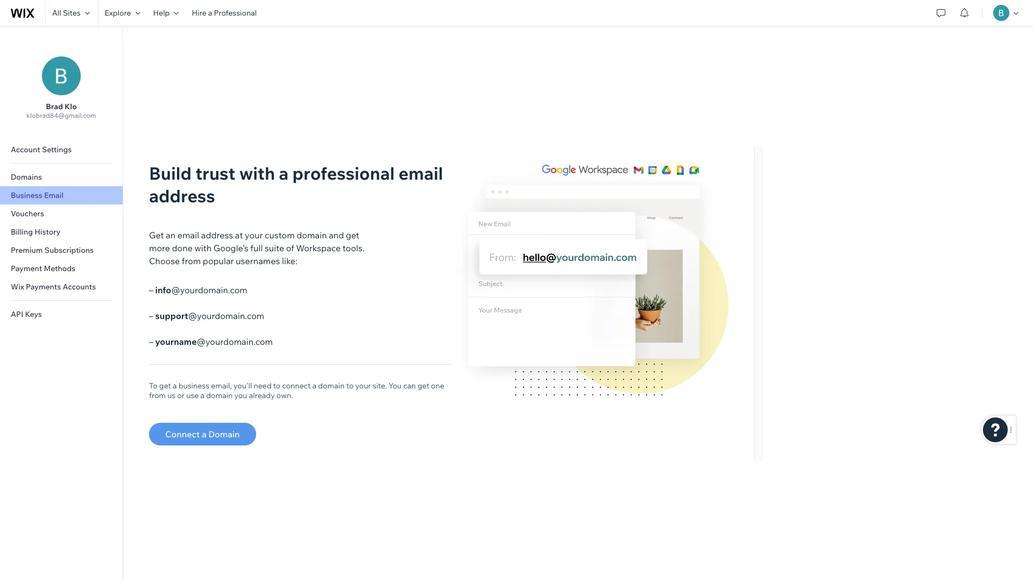 Task type: describe. For each thing, give the bounding box(es) containing it.
domain left the you
[[206, 390, 233, 400]]

all sites
[[52, 8, 81, 18]]

with inside build trust with a professional email address
[[239, 162, 275, 184]]

to
[[149, 381, 158, 390]]

tools.
[[343, 242, 365, 253]]

your inside to get a business email, you'll need to connect a domain to your site. you can get one from us or use a domain you already own.
[[355, 381, 371, 390]]

2 horizontal spatial get
[[418, 381, 429, 390]]

address inside build trust with a professional email address
[[149, 185, 215, 206]]

– info @yourdomain.com
[[149, 284, 247, 295]]

wix payments accounts link
[[0, 278, 123, 296]]

a inside button
[[202, 429, 207, 439]]

help
[[153, 8, 170, 18]]

from inside get an email address at your custom domain and get more done with google's full suite of workspace tools. choose from popular usernames like:
[[182, 255, 201, 266]]

get inside get an email address at your custom domain and get more done with google's full suite of workspace tools. choose from popular usernames like:
[[346, 230, 359, 240]]

google's
[[214, 242, 249, 253]]

email,
[[211, 381, 232, 390]]

can
[[403, 381, 416, 390]]

hire a professional
[[192, 8, 257, 18]]

0 horizontal spatial get
[[159, 381, 171, 390]]

email inside build trust with a professional email address
[[399, 162, 443, 184]]

own.
[[277, 390, 293, 400]]

api keys
[[11, 309, 42, 319]]

api
[[11, 309, 23, 319]]

account settings
[[11, 145, 72, 154]]

info
[[155, 284, 171, 295]]

account
[[11, 145, 40, 154]]

support
[[155, 310, 188, 321]]

domain
[[208, 429, 240, 439]]

brad klo klobrad84@gmail.com
[[27, 102, 96, 119]]

hire
[[192, 8, 206, 18]]

already
[[249, 390, 275, 400]]

site.
[[373, 381, 387, 390]]

business
[[11, 191, 42, 200]]

done
[[172, 242, 193, 253]]

2 to from the left
[[346, 381, 354, 390]]

1 to from the left
[[273, 381, 281, 390]]

@yourdomain.com for – support @yourdomain.com
[[188, 310, 264, 321]]

all
[[52, 8, 61, 18]]

at
[[235, 230, 243, 240]]

billing history link
[[0, 223, 123, 241]]

@yourdomain.com for – info @yourdomain.com
[[171, 284, 247, 295]]

business email
[[11, 191, 64, 200]]

get
[[149, 230, 164, 240]]

explore
[[105, 8, 131, 18]]

klo
[[65, 102, 77, 111]]

workspace
[[296, 242, 341, 253]]

payment methods
[[11, 264, 75, 273]]

payment methods link
[[0, 259, 123, 278]]

build trust with a professional email address
[[149, 162, 443, 206]]

connect a domain button
[[149, 423, 256, 445]]

wix
[[11, 282, 24, 292]]

help button
[[147, 0, 185, 26]]

sites
[[63, 8, 81, 18]]

accounts
[[63, 282, 96, 292]]

settings
[[42, 145, 72, 154]]

professional
[[214, 8, 257, 18]]

more
[[149, 242, 170, 253]]

yourname
[[155, 336, 197, 347]]

@yourdomain.com for – yourname @yourdomain.com
[[197, 336, 273, 347]]

klobrad84@gmail.com
[[27, 111, 96, 119]]

premium subscriptions link
[[0, 241, 123, 259]]

hire a professional link
[[185, 0, 263, 26]]

billing history
[[11, 227, 60, 237]]

get an email address at your custom domain and get more done with google's full suite of workspace tools. choose from popular usernames like:
[[149, 230, 365, 266]]

vouchers link
[[0, 204, 123, 223]]

business email link
[[0, 186, 123, 204]]

history
[[35, 227, 60, 237]]

domains link
[[0, 168, 123, 186]]

popular
[[203, 255, 234, 266]]

business
[[178, 381, 209, 390]]

with inside get an email address at your custom domain and get more done with google's full suite of workspace tools. choose from popular usernames like:
[[195, 242, 212, 253]]

payments
[[26, 282, 61, 292]]

us
[[167, 390, 176, 400]]



Task type: vqa. For each thing, say whether or not it's contained in the screenshot.
OPTION
no



Task type: locate. For each thing, give the bounding box(es) containing it.
1 horizontal spatial with
[[239, 162, 275, 184]]

professional
[[293, 162, 395, 184]]

or
[[177, 390, 185, 400]]

get right to
[[159, 381, 171, 390]]

3 – from the top
[[149, 336, 153, 347]]

email inside get an email address at your custom domain and get more done with google's full suite of workspace tools. choose from popular usernames like:
[[177, 230, 199, 240]]

full
[[250, 242, 263, 253]]

1 horizontal spatial email
[[399, 162, 443, 184]]

– for – info @yourdomain.com
[[149, 284, 153, 295]]

– for – yourname @yourdomain.com
[[149, 336, 153, 347]]

from
[[182, 255, 201, 266], [149, 390, 166, 400]]

1 vertical spatial from
[[149, 390, 166, 400]]

a
[[208, 8, 212, 18], [279, 162, 289, 184], [173, 381, 177, 390], [312, 381, 317, 390], [200, 390, 205, 400], [202, 429, 207, 439]]

0 horizontal spatial with
[[195, 242, 212, 253]]

2 – from the top
[[149, 310, 153, 321]]

api keys link
[[0, 305, 123, 323]]

keys
[[25, 309, 42, 319]]

0 horizontal spatial email
[[177, 230, 199, 240]]

subscriptions
[[44, 245, 94, 255]]

you'll
[[234, 381, 252, 390]]

1 vertical spatial @yourdomain.com
[[188, 310, 264, 321]]

0 vertical spatial email
[[399, 162, 443, 184]]

your up full
[[245, 230, 263, 240]]

0 vertical spatial your
[[245, 230, 263, 240]]

domain
[[297, 230, 327, 240], [318, 381, 345, 390], [206, 390, 233, 400]]

1 – from the top
[[149, 284, 153, 295]]

0 horizontal spatial to
[[273, 381, 281, 390]]

– left support
[[149, 310, 153, 321]]

@yourdomain.com
[[171, 284, 247, 295], [188, 310, 264, 321], [197, 336, 273, 347]]

account settings link
[[0, 140, 123, 159]]

like:
[[282, 255, 298, 266]]

vouchers
[[11, 209, 44, 218]]

address inside get an email address at your custom domain and get more done with google's full suite of workspace tools. choose from popular usernames like:
[[201, 230, 233, 240]]

1 horizontal spatial from
[[182, 255, 201, 266]]

get
[[346, 230, 359, 240], [159, 381, 171, 390], [418, 381, 429, 390]]

you
[[389, 381, 402, 390]]

connect
[[282, 381, 311, 390]]

billing
[[11, 227, 33, 237]]

methods
[[44, 264, 75, 273]]

0 horizontal spatial from
[[149, 390, 166, 400]]

domain inside get an email address at your custom domain and get more done with google's full suite of workspace tools. choose from popular usernames like:
[[297, 230, 327, 240]]

0 vertical spatial address
[[149, 185, 215, 206]]

your left site.
[[355, 381, 371, 390]]

@yourdomain.com up – support @yourdomain.com at the left
[[171, 284, 247, 295]]

1 horizontal spatial to
[[346, 381, 354, 390]]

with right trust
[[239, 162, 275, 184]]

1 vertical spatial with
[[195, 242, 212, 253]]

payment
[[11, 264, 42, 273]]

with
[[239, 162, 275, 184], [195, 242, 212, 253]]

and
[[329, 230, 344, 240]]

domain up "workspace"
[[297, 230, 327, 240]]

1 vertical spatial address
[[201, 230, 233, 240]]

1 vertical spatial email
[[177, 230, 199, 240]]

address up google's
[[201, 230, 233, 240]]

2 vertical spatial –
[[149, 336, 153, 347]]

0 vertical spatial @yourdomain.com
[[171, 284, 247, 295]]

with up 'popular' on the left of page
[[195, 242, 212, 253]]

of
[[286, 242, 294, 253]]

from inside to get a business email, you'll need to connect a domain to your site. you can get one from us or use a domain you already own.
[[149, 390, 166, 400]]

wix payments accounts
[[11, 282, 96, 292]]

domains
[[11, 172, 42, 182]]

– support @yourdomain.com
[[149, 310, 264, 321]]

– left info
[[149, 284, 153, 295]]

to
[[273, 381, 281, 390], [346, 381, 354, 390]]

get up tools.
[[346, 230, 359, 240]]

–
[[149, 284, 153, 295], [149, 310, 153, 321], [149, 336, 153, 347]]

get right can
[[418, 381, 429, 390]]

from down done
[[182, 255, 201, 266]]

your
[[245, 230, 263, 240], [355, 381, 371, 390]]

@yourdomain.com up – yourname @yourdomain.com
[[188, 310, 264, 321]]

domain right 'connect'
[[318, 381, 345, 390]]

usernames
[[236, 255, 280, 266]]

– left yourname
[[149, 336, 153, 347]]

to right need on the bottom of the page
[[273, 381, 281, 390]]

trust
[[195, 162, 235, 184]]

suite
[[265, 242, 284, 253]]

1 horizontal spatial get
[[346, 230, 359, 240]]

sidebar element
[[0, 26, 123, 581]]

you
[[234, 390, 247, 400]]

premium subscriptions
[[11, 245, 94, 255]]

email
[[399, 162, 443, 184], [177, 230, 199, 240]]

1 vertical spatial your
[[355, 381, 371, 390]]

1 horizontal spatial your
[[355, 381, 371, 390]]

one
[[431, 381, 444, 390]]

from left us
[[149, 390, 166, 400]]

a inside build trust with a professional email address
[[279, 162, 289, 184]]

– for – support @yourdomain.com
[[149, 310, 153, 321]]

brad
[[46, 102, 63, 111]]

an
[[166, 230, 176, 240]]

connect
[[165, 429, 200, 439]]

email
[[44, 191, 64, 200]]

0 vertical spatial from
[[182, 255, 201, 266]]

0 vertical spatial with
[[239, 162, 275, 184]]

to left site.
[[346, 381, 354, 390]]

– yourname @yourdomain.com
[[149, 336, 273, 347]]

to get a business email, you'll need to connect a domain to your site. you can get one from us or use a domain you already own.
[[149, 381, 444, 400]]

connect a domain
[[165, 429, 240, 439]]

@yourdomain.com down – support @yourdomain.com at the left
[[197, 336, 273, 347]]

1 vertical spatial –
[[149, 310, 153, 321]]

premium
[[11, 245, 43, 255]]

custom
[[265, 230, 295, 240]]

build
[[149, 162, 192, 184]]

address
[[149, 185, 215, 206], [201, 230, 233, 240]]

2 vertical spatial @yourdomain.com
[[197, 336, 273, 347]]

0 vertical spatial –
[[149, 284, 153, 295]]

address down "build"
[[149, 185, 215, 206]]

use
[[186, 390, 199, 400]]

your inside get an email address at your custom domain and get more done with google's full suite of workspace tools. choose from popular usernames like:
[[245, 230, 263, 240]]

choose
[[149, 255, 180, 266]]

0 horizontal spatial your
[[245, 230, 263, 240]]

need
[[254, 381, 272, 390]]



